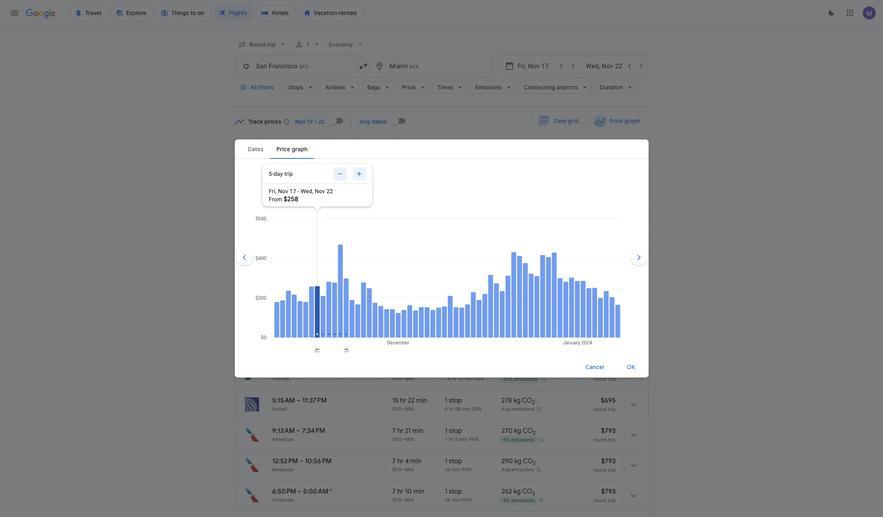 Task type: locate. For each thing, give the bounding box(es) containing it.
kg
[[513, 306, 520, 314], [514, 336, 522, 344], [514, 397, 521, 405], [514, 427, 522, 435], [515, 457, 522, 465], [514, 488, 521, 496]]

0 vertical spatial departing
[[253, 141, 291, 151]]

0 vertical spatial den
[[475, 376, 485, 382]]

2 for 270
[[533, 430, 536, 436]]

graph
[[625, 117, 641, 125]]

4 round from the top
[[594, 407, 607, 412]]

1 vertical spatial 22
[[408, 397, 415, 405]]

1 horizontal spatial 5
[[455, 437, 458, 442]]

Departure time: 11:59 PM. text field
[[272, 174, 297, 182]]

1 inside arrival time: 11:44 am on  saturday, november 18. text field
[[332, 173, 334, 179]]

Departure time: 9:13 AM. text field
[[272, 427, 295, 435]]

kg inside 262 kg co 2
[[514, 488, 521, 496]]

flights up convenience at the top
[[292, 141, 316, 151]]

american down departure time: 6:50 pm. text box
[[272, 497, 294, 503]]

hr inside 30 hr 28 min sfo – mia
[[402, 306, 408, 314]]

stop for 1 stop 1 hr 5 min phx
[[449, 427, 462, 435]]

hr left 34
[[452, 376, 457, 382]]

1 united from the top
[[272, 214, 287, 220]]

6 mia from the top
[[405, 467, 414, 473]]

times button
[[433, 81, 468, 94]]

+ up separate tickets booked together. this trip includes tickets from multiple airlines. missed connections may be protected by kiwi.com.. element
[[326, 305, 328, 311]]

1 793 us dollars text field from the top
[[602, 427, 616, 435]]

sfo inside 15 hr 22 min sfo – mia
[[393, 406, 402, 412]]

trip down 258 us dollars text field
[[608, 316, 616, 322]]

2 avg emissions from the top
[[502, 467, 535, 473]]

0 vertical spatial $793 round trip
[[594, 427, 616, 443]]

min for 18 hr 34 min den
[[465, 376, 474, 382]]

1 horizontal spatial prices
[[339, 153, 354, 159]]

airlines right country
[[381, 184, 398, 189]]

min right 8
[[462, 406, 471, 412]]

prices left are
[[264, 252, 282, 260]]

1 vertical spatial -6% emissions
[[502, 437, 535, 443]]

den
[[475, 376, 485, 382], [472, 406, 482, 412]]

317
[[502, 306, 511, 314]]

this price for this flight doesn't include overhead bin access. if you need a carry-on bag, use the bags filter to update prices. image
[[592, 335, 601, 345], [592, 365, 602, 375]]

avg emissions for 278
[[502, 407, 535, 412]]

american
[[272, 437, 294, 442], [272, 467, 294, 473], [272, 497, 294, 503]]

6% inside -6% emissions popup button
[[504, 214, 510, 220]]

trip
[[284, 171, 293, 177], [608, 214, 616, 220], [608, 316, 616, 322], [608, 377, 616, 382], [608, 407, 616, 412], [608, 437, 616, 443], [608, 467, 616, 473], [608, 498, 616, 503]]

-8% emissions
[[502, 498, 535, 504]]

12:52 pm – 10:56 pm american
[[272, 457, 332, 473]]

4 1 stop flight. element from the top
[[445, 427, 462, 436]]

united inside "8:40 am – 5:05 pm united"
[[272, 214, 287, 220]]

swap origin and destination. image
[[359, 61, 368, 71]]

stop inside 1 stop 58 min phx
[[449, 488, 462, 496]]

total duration 7 hr 4 min. element
[[393, 457, 445, 467]]

2 vertical spatial round trip
[[594, 377, 616, 382]]

1 vertical spatial den
[[472, 406, 482, 412]]

1 horizontal spatial 58
[[455, 406, 461, 412]]

round up view price history
[[594, 214, 607, 220]]

– inside 9:13 am – 7:34 pm american
[[297, 427, 301, 435]]

2 up las
[[445, 306, 449, 314]]

co for 262
[[522, 488, 533, 496]]

phx inside 1 stop 58 min phx
[[462, 497, 472, 503]]

departing
[[253, 141, 291, 151], [259, 284, 296, 294]]

sfo inside 7 hr 4 min sfo – mia
[[393, 467, 402, 473]]

american down 9:13 am
[[272, 437, 294, 442]]

1:44 pm
[[272, 306, 295, 314]]

5 mia from the top
[[405, 437, 414, 442]]

nov right learn more about tracked prices image
[[295, 118, 306, 125]]

1 separate tickets booked together from the top
[[272, 184, 347, 189]]

2 up "+11% emissions"
[[531, 308, 534, 315]]

2 tickets from the top
[[294, 315, 309, 321]]

sort by: button
[[612, 148, 649, 163]]

co up "-8% emissions"
[[522, 488, 533, 496]]

learn more about tracked prices image
[[283, 118, 290, 125]]

phx for 262
[[462, 497, 472, 503]]

1 vertical spatial round trip
[[594, 316, 616, 322]]

1 vertical spatial 6%
[[504, 437, 510, 443]]

7 inside 7 hr 10 min sfo – mia
[[393, 488, 396, 496]]

1 stop 58 min phx
[[445, 488, 472, 503]]

nov
[[295, 118, 306, 125], [278, 188, 288, 195], [315, 188, 325, 195]]

hr for 30 hr 28 min sfo – mia
[[402, 306, 408, 314]]

-6% emissions inside popup button
[[502, 214, 535, 220]]

round
[[594, 214, 607, 220], [594, 316, 607, 322], [594, 377, 607, 382], [594, 407, 607, 412], [594, 437, 607, 443], [594, 467, 607, 473], [594, 498, 607, 503]]

$288
[[601, 336, 616, 344]]

2 united from the top
[[272, 406, 287, 412]]

2 booked from the top
[[310, 315, 327, 321]]

793 us dollars text field up $793 text field
[[602, 457, 616, 465]]

fees left 'for'
[[410, 153, 420, 159]]

hr inside 7 hr 21 min sfo – mia
[[398, 427, 404, 435]]

from
[[269, 196, 282, 203]]

wed,
[[301, 188, 314, 195]]

1 separate from the top
[[272, 184, 292, 189]]

- for 2
[[502, 377, 504, 382]]

1 horizontal spatial fees
[[507, 153, 517, 159]]

9:13 am – 7:34 pm american
[[272, 427, 325, 442]]

phx inside 1 stop 43 min phx
[[462, 467, 472, 473]]

1 horizontal spatial price
[[610, 117, 624, 125]]

2 separate tickets booked together from the top
[[272, 315, 347, 321]]

leaves san francisco international airport at 11:59 pm on friday, november 17 and arrives at miami international airport at 11:44 am on saturday, november 18. element
[[272, 173, 334, 182]]

22
[[327, 188, 333, 195], [408, 397, 415, 405]]

2 and from the left
[[487, 153, 496, 159]]

3 stop from the top
[[449, 427, 462, 435]]

hr inside 7 hr 10 min sfo – mia
[[398, 488, 404, 496]]

5 1 stop flight. element from the top
[[445, 457, 462, 467]]

and
[[288, 153, 296, 159], [487, 153, 496, 159]]

min right 10
[[414, 488, 424, 496]]

based
[[253, 153, 267, 159]]

793 US dollars text field
[[602, 427, 616, 435], [602, 457, 616, 465]]

leaves san francisco international airport at 8:34 pm on friday, november 17 and arrives at miami international airport at 4:39 am on sunday, november 19. element
[[272, 336, 331, 344]]

price inside button
[[610, 117, 624, 125]]

3 round from the top
[[594, 377, 607, 382]]

2 inside 278 kg co 2
[[532, 399, 535, 406]]

sfo up 15
[[393, 376, 402, 382]]

58
[[455, 406, 461, 412], [445, 497, 451, 503]]

phx for 290
[[462, 467, 472, 473]]

learn more about ranking image
[[327, 152, 335, 160]]

2 vertical spatial american
[[272, 497, 294, 503]]

6 sfo from the top
[[393, 467, 402, 473]]

round inside $695 round trip
[[594, 407, 607, 412]]

1 avg from the top
[[502, 407, 510, 412]]

1 vertical spatial tickets
[[294, 315, 309, 321]]

1 horizontal spatial price
[[588, 253, 602, 260]]

optional
[[448, 153, 467, 159]]

0 vertical spatial 7
[[393, 427, 396, 435]]

1 vertical spatial $258
[[601, 306, 616, 314]]

tickets down leaves san francisco international airport at 1:44 pm on friday, november 17 and arrives at miami international airport at 11:12 pm on saturday, november 18. element
[[294, 315, 309, 321]]

1 vertical spatial departing
[[259, 284, 296, 294]]

2 separate from the top
[[272, 315, 292, 321]]

3 round trip from the top
[[594, 377, 616, 382]]

price right bags popup button
[[402, 84, 416, 91]]

nov left 17
[[278, 188, 288, 195]]

cancel
[[586, 363, 605, 371]]

1 $793 from the top
[[602, 427, 616, 435]]

2 right 4:39 am
[[329, 336, 331, 341]]

kg inside 220 kg co 2
[[514, 336, 522, 344]]

american down 12:52 pm text box
[[272, 467, 294, 473]]

793 US dollars text field
[[602, 488, 616, 496]]

0 vertical spatial avg emissions
[[502, 407, 535, 412]]

$258 up '$288' text field
[[601, 306, 616, 314]]

1 stop from the top
[[449, 336, 462, 344]]

2 vertical spatial 7
[[393, 488, 396, 496]]

date
[[554, 117, 567, 125]]

sfo
[[393, 214, 402, 220], [393, 315, 402, 321], [393, 376, 402, 382], [393, 406, 402, 412], [393, 437, 402, 442], [393, 467, 402, 473], [393, 497, 402, 503]]

co inside 278 kg co 2
[[522, 397, 532, 405]]

15 hr 22 min sfo – mia
[[393, 397, 427, 412]]

kg for 262
[[514, 488, 521, 496]]

separate tickets booked together. this trip includes tickets from multiple airlines. missed connections may be protected by gotogate.. element
[[272, 184, 347, 189]]

1 and from the left
[[288, 153, 296, 159]]

min right 29
[[414, 336, 425, 344]]

Departure time: 6:50 PM. text field
[[272, 488, 296, 496]]

price
[[402, 84, 416, 91], [610, 117, 624, 125]]

phx
[[469, 437, 479, 442], [462, 467, 472, 473], [462, 497, 472, 503]]

1 vertical spatial separate tickets booked together
[[272, 315, 347, 321]]

2 stops flight. element
[[445, 306, 466, 315]]

separate tickets booked together for 11:59 pm
[[272, 184, 347, 189]]

-6% emissions
[[502, 214, 535, 220], [502, 437, 535, 443]]

prices for prices include required taxes + fees for 1 adult. optional charges and bag fees may apply. passenger assistance
[[339, 153, 354, 159]]

7 inside 7 hr 4 min sfo – mia
[[393, 457, 396, 465]]

prices for prices are currently typical
[[264, 252, 282, 260]]

0 vertical spatial airlines
[[325, 84, 346, 91]]

– inside "8:40 am – 5:05 pm united"
[[299, 204, 303, 212]]

18 hr 34 min den
[[445, 376, 485, 382]]

$793 for 290
[[602, 457, 616, 465]]

co right 220
[[523, 336, 533, 344]]

1 mia from the top
[[405, 214, 414, 220]]

stop up the 43
[[449, 457, 462, 465]]

leaves san francisco international airport at 9:13 am on friday, november 17 and arrives at miami international airport at 7:34 pm on friday, november 17. element
[[272, 427, 325, 435]]

0 vertical spatial 5
[[409, 336, 413, 344]]

1 horizontal spatial nov
[[295, 118, 306, 125]]

6 round from the top
[[594, 467, 607, 473]]

kg right 220
[[514, 336, 522, 344]]

1 7 from the top
[[393, 427, 396, 435]]

7 inside 7 hr 21 min sfo – mia
[[393, 427, 396, 435]]

price left graph
[[610, 117, 624, 125]]

0 vertical spatial avg
[[502, 407, 510, 412]]

mia inside 15 hr 22 min sfo – mia
[[405, 406, 414, 412]]

None search field
[[235, 37, 649, 107]]

1 horizontal spatial $258
[[601, 306, 616, 314]]

0 vertical spatial tickets
[[294, 184, 309, 189]]

0 vertical spatial phx
[[469, 437, 479, 442]]

2 right 220
[[533, 339, 536, 345]]

trip right day
[[284, 171, 293, 177]]

stop up layover (1 of 1) is a 8 hr 58 min layover at denver international airport in denver. element
[[449, 397, 462, 405]]

min up 1 stop 43 min phx
[[459, 437, 468, 442]]

min inside 7 hr 10 min sfo – mia
[[414, 488, 424, 496]]

other
[[235, 284, 257, 294]]

1 vertical spatial booked
[[310, 315, 327, 321]]

min right 4
[[411, 457, 422, 465]]

min inside "1 stop 8 hr 58 min den"
[[462, 406, 471, 412]]

kg up "+11% emissions"
[[513, 306, 520, 314]]

round down $695 round trip
[[594, 437, 607, 443]]

0 vertical spatial separate
[[272, 184, 292, 189]]

- inside popup button
[[502, 214, 504, 220]]

$793 round trip for 290
[[594, 457, 616, 473]]

min inside 7 hr 4 min sfo – mia
[[411, 457, 422, 465]]

total duration 29 hr 5 min. element
[[393, 336, 445, 345]]

kg right 278
[[514, 397, 521, 405]]

flights for other departing flights
[[298, 284, 322, 294]]

0 vertical spatial american
[[272, 437, 294, 442]]

1 vertical spatial prices
[[264, 252, 282, 260]]

kg inside 270 kg co 2
[[514, 427, 522, 435]]

0 vertical spatial sfo – mia
[[393, 214, 414, 220]]

main content containing best departing flights
[[235, 114, 649, 517]]

2 1 stop flight. element from the top
[[445, 366, 462, 376]]

1 avg emissions from the top
[[502, 407, 535, 412]]

min for 29 hr 5 min
[[414, 336, 425, 344]]

5 sfo from the top
[[393, 437, 402, 442]]

mia inside 7 hr 10 min sfo – mia
[[405, 497, 414, 503]]

kg for 278
[[514, 397, 521, 405]]

round down this price for this flight doesn't include overhead bin access. if you need a carry-on bag, use the bags filter to update prices. image
[[594, 316, 607, 322]]

1 booked from the top
[[310, 184, 327, 189]]

2 stop from the top
[[449, 397, 462, 405]]

1 stop flight. element for 262
[[445, 488, 462, 497]]

united for 5:15 am
[[272, 406, 287, 412]]

trip down $695 text box at the right bottom of page
[[608, 407, 616, 412]]

separate for 11:59 pm
[[272, 184, 292, 189]]

this price for this flight doesn't include overhead bin access. if you need a carry-on bag, use the bags filter to update prices. image for $328
[[592, 365, 602, 375]]

kg right 290
[[515, 457, 522, 465]]

1 american from the top
[[272, 437, 294, 442]]

stop for 1 stop
[[449, 336, 462, 344]]

18
[[445, 376, 451, 382]]

hr left 4
[[398, 457, 404, 465]]

0 vertical spatial 22
[[327, 188, 333, 195]]

1 together from the top
[[328, 184, 347, 189]]

phx down layover (1 of 1) is a 43 min layover at phoenix sky harbor international airport in phoenix. element
[[462, 497, 472, 503]]

0 vertical spatial price
[[275, 153, 286, 159]]

2 up "-8% emissions"
[[533, 490, 535, 497]]

1 stop flight. element
[[445, 336, 462, 345], [445, 366, 462, 376], [445, 397, 462, 406], [445, 427, 462, 436], [445, 457, 462, 467], [445, 488, 462, 497]]

departing up on
[[253, 141, 291, 151]]

stop down ,
[[449, 336, 462, 344]]

all filters button
[[235, 81, 280, 94]]

0 vertical spatial 6%
[[504, 214, 510, 220]]

co inside 317 kg co 2
[[521, 306, 531, 314]]

round trip up view price history
[[594, 214, 616, 220]]

2 inside 220 kg co 2
[[533, 339, 536, 345]]

2 for 278
[[532, 399, 535, 406]]

1 horizontal spatial 22
[[408, 397, 415, 405]]

0 vertical spatial -6% emissions
[[502, 214, 535, 220]]

co up "+11% emissions"
[[521, 306, 531, 314]]

round trip
[[594, 214, 616, 220], [594, 316, 616, 322], [594, 377, 616, 382]]

Departure text field
[[518, 55, 555, 77]]

sfo down the total duration 7 hr 10 min. element
[[393, 497, 402, 503]]

hr for 15 hr 22 min sfo – mia
[[400, 397, 407, 405]]

3 7 from the top
[[393, 488, 396, 496]]

6 1 stop flight. element from the top
[[445, 488, 462, 497]]

den up 1 stop 1 hr 5 min phx on the bottom of page
[[472, 406, 482, 412]]

airlines button
[[321, 81, 359, 94]]

min for 7 hr 21 min sfo – mia
[[413, 427, 424, 435]]

+ inside 8:34 pm – 4:39 am + 2
[[327, 336, 329, 341]]

1 stop
[[445, 336, 462, 344]]

2 inside 8:34 pm – 4:39 am + 2
[[329, 336, 331, 341]]

1 inside 1 stop flight. element
[[445, 336, 448, 344]]

0 horizontal spatial 22
[[327, 188, 333, 195]]

2 round trip from the top
[[594, 316, 616, 322]]

nov 17 – 22
[[295, 118, 325, 125]]

1 horizontal spatial and
[[487, 153, 496, 159]]

2 inside 2 stops las , bna
[[445, 306, 449, 314]]

2 right 290
[[533, 460, 536, 467]]

2 vertical spatial $793 round trip
[[594, 488, 616, 503]]

total duration 7 hr 21 min. element
[[393, 427, 445, 436]]

stop inside 1 stop 43 min phx
[[449, 457, 462, 465]]

Return text field
[[586, 55, 623, 77]]

scroll forward image
[[629, 248, 649, 267]]

8:40 am – 5:05 pm united
[[272, 204, 328, 220]]

emissions inside -6% emissions popup button
[[512, 214, 535, 220]]

this price for this flight doesn't include overhead bin access. if you need a carry-on bag, use the bags filter to update prices. image
[[592, 305, 601, 314]]

0 horizontal spatial $258
[[284, 195, 299, 203]]

5 stop from the top
[[449, 488, 462, 496]]

2 7 from the top
[[393, 457, 396, 465]]

2 american from the top
[[272, 467, 294, 473]]

kg for 290
[[515, 457, 522, 465]]

0 vertical spatial $258
[[284, 195, 299, 203]]

min right 15
[[417, 397, 427, 405]]

1 vertical spatial airlines
[[381, 184, 398, 189]]

-
[[298, 188, 300, 195], [502, 214, 504, 220], [502, 377, 504, 382], [502, 437, 504, 443], [502, 498, 504, 504]]

1 tickets from the top
[[294, 184, 309, 189]]

and left bag
[[487, 153, 496, 159]]

+ down separate tickets booked together. this trip includes tickets from multiple airlines. missed connections may be protected by kiwi.com.. element
[[327, 336, 329, 341]]

co
[[521, 306, 531, 314], [523, 336, 533, 344], [522, 397, 532, 405], [523, 427, 533, 435], [523, 457, 533, 465], [522, 488, 533, 496]]

2 avg from the top
[[502, 467, 510, 473]]

min right 28 at the bottom left of page
[[418, 306, 429, 314]]

typical
[[322, 252, 343, 260]]

hr inside 15 hr 22 min sfo – mia
[[400, 397, 407, 405]]

stop up layover (1 of 1) is a 58 min layover at phoenix sky harbor international airport in phoenix. element
[[449, 488, 462, 496]]

Arrival time: 11:44 AM on  Saturday, November 18. text field
[[304, 173, 334, 182]]

22 down the + 1
[[327, 188, 333, 195]]

1 stop flight. element down ,
[[445, 336, 462, 345]]

total duration 7 hr 10 min. element
[[393, 488, 445, 497]]

tickets down leaves san francisco international airport at 11:59 pm on friday, november 17 and arrives at miami international airport at 11:44 am on saturday, november 18. element
[[294, 184, 309, 189]]

Departure time: 12:52 PM. text field
[[272, 457, 298, 465]]

hr for 18 hr 34 min den
[[452, 376, 457, 382]]

220
[[502, 336, 513, 344]]

1 vertical spatial phx
[[462, 467, 472, 473]]

booked down arrival time: 11:44 am on  saturday, november 18. text field
[[310, 184, 327, 189]]

layover (1 of 1) is a 43 min layover at phoenix sky harbor international airport in phoenix. element
[[445, 467, 498, 473]]

american inside 9:13 am – 7:34 pm american
[[272, 437, 294, 442]]

kg inside 290 kg co 2
[[515, 457, 522, 465]]

1 stop flight. element up 8
[[445, 397, 462, 406]]

stop inside "1 stop 8 hr 58 min den"
[[449, 397, 462, 405]]

1 vertical spatial together
[[328, 315, 347, 321]]

united inside 5:15 am – 11:37 pm united
[[272, 406, 287, 412]]

1 stop flight. element down 8
[[445, 427, 462, 436]]

kg for 220
[[514, 336, 522, 344]]

united down 8:40 am text field
[[272, 214, 287, 220]]

1 stop flight. element for 278
[[445, 397, 462, 406]]

0 vertical spatial booked
[[310, 184, 327, 189]]

departing up 1:44 pm text field
[[259, 284, 296, 294]]

– inside 8:34 pm – 4:39 am + 2
[[297, 336, 301, 344]]

4 mia from the top
[[405, 406, 414, 412]]

2 mia from the top
[[405, 315, 414, 321]]

0 vertical spatial united
[[272, 214, 287, 220]]

1 vertical spatial united
[[272, 406, 287, 412]]

8:34 pm
[[272, 336, 296, 344]]

stop for 1 stop 58 min phx
[[449, 488, 462, 496]]

0 horizontal spatial and
[[288, 153, 296, 159]]

kg inside 317 kg co 2
[[513, 306, 520, 314]]

sfo down total duration 7 hr 21 min. element
[[393, 437, 402, 442]]

0 vertical spatial round trip
[[594, 214, 616, 220]]

hr for 7 hr 21 min sfo – mia
[[398, 427, 404, 435]]

$793
[[602, 427, 616, 435], [602, 457, 616, 465], [602, 488, 616, 496]]

separate tickets booked together
[[272, 184, 347, 189], [272, 315, 347, 321]]

nov right wed,
[[315, 188, 325, 195]]

2 together from the top
[[328, 315, 347, 321]]

1 6% from the top
[[504, 214, 510, 220]]

bag fees button
[[497, 153, 517, 159]]

mia inside 30 hr 28 min sfo – mia
[[405, 315, 414, 321]]

$258 down 17
[[284, 195, 299, 203]]

262
[[502, 488, 512, 496]]

+ inside the 6:50 pm – 5:00 am + 1
[[328, 487, 331, 493]]

passenger
[[544, 153, 567, 159]]

min inside 15 hr 22 min sfo – mia
[[417, 397, 427, 405]]

hr up 1 stop 43 min phx
[[449, 437, 454, 442]]

min inside 1 stop 43 min phx
[[452, 467, 461, 473]]

1 stop flight. element up the 43
[[445, 457, 462, 467]]

sfo down total duration 7 hr 4 min. element on the bottom of page
[[393, 467, 402, 473]]

1 vertical spatial american
[[272, 467, 294, 473]]

cancel button
[[576, 357, 614, 377]]

0 vertical spatial $793
[[602, 427, 616, 435]]

2 $793 from the top
[[602, 457, 616, 465]]

country
[[362, 184, 380, 189]]

1 vertical spatial price
[[610, 117, 624, 125]]

22 inside 15 hr 22 min sfo – mia
[[408, 397, 415, 405]]

min
[[418, 306, 429, 314], [414, 336, 425, 344], [465, 376, 474, 382], [417, 397, 427, 405], [462, 406, 471, 412], [413, 427, 424, 435], [459, 437, 468, 442], [411, 457, 422, 465], [452, 467, 461, 473], [414, 488, 424, 496], [452, 497, 461, 503]]

- for 262
[[502, 498, 504, 504]]

3 $793 round trip from the top
[[594, 488, 616, 503]]

5 up 1 stop 43 min phx
[[455, 437, 458, 442]]

0 horizontal spatial 5
[[409, 336, 413, 344]]

separate tickets booked together. this trip includes tickets from multiple airlines. missed connections may be protected by kiwi.com.. element
[[272, 315, 347, 321]]

270 kg co 2
[[502, 427, 536, 436]]

1 stop flight. element for 290
[[445, 457, 462, 467]]

1 vertical spatial flights
[[298, 284, 322, 294]]

sfo inside 7 hr 21 min sfo – mia
[[393, 437, 402, 442]]

mia inside 7 hr 4 min sfo – mia
[[405, 467, 414, 473]]

0 vertical spatial flights
[[292, 141, 316, 151]]

leaves san francisco international airport at 8:40 am on friday, november 17 and arrives at miami international airport at 5:05 pm on friday, november 17. element
[[272, 204, 328, 212]]

0 horizontal spatial fees
[[410, 153, 420, 159]]

4 stop from the top
[[449, 457, 462, 465]]

0 vertical spatial 793 us dollars text field
[[602, 427, 616, 435]]

+ for 5:00 am
[[328, 487, 331, 493]]

2 inside 262 kg co 2
[[533, 490, 535, 497]]

american for 9:13 am
[[272, 437, 294, 442]]

1 stop flight. element for 270
[[445, 427, 462, 436]]

any
[[360, 118, 371, 125]]

1 vertical spatial avg
[[502, 467, 510, 473]]

8
[[445, 406, 448, 412]]

2 inside 290 kg co 2
[[533, 460, 536, 467]]

2 vertical spatial $793
[[602, 488, 616, 496]]

0 vertical spatial separate tickets booked together
[[272, 184, 347, 189]]

21
[[405, 427, 411, 435]]

1 vertical spatial this price for this flight doesn't include overhead bin access. if you need a carry-on bag, use the bags filter to update prices. image
[[592, 365, 602, 375]]

stops button
[[284, 81, 317, 94]]

1 vertical spatial avg emissions
[[502, 467, 535, 473]]

22 right 15
[[408, 397, 415, 405]]

2 this price for this flight doesn't include overhead bin access. if you need a carry-on bag, use the bags filter to update prices. image from the top
[[592, 365, 602, 375]]

1 $793 round trip from the top
[[594, 427, 616, 443]]

7 hr 4 min sfo – mia
[[393, 457, 422, 473]]

min inside 1 stop 58 min phx
[[452, 497, 461, 503]]

-23% emissions
[[502, 377, 538, 382]]

17
[[290, 188, 296, 195]]

3 1 stop flight. element from the top
[[445, 397, 462, 406]]

den right 34
[[475, 376, 485, 382]]

kg inside 278 kg co 2
[[514, 397, 521, 405]]

hr left 21
[[398, 427, 404, 435]]

hr left 10
[[398, 488, 404, 496]]

– inside 7 hr 4 min sfo – mia
[[402, 467, 405, 473]]

4 sfo from the top
[[393, 406, 402, 412]]

2 sfo – mia from the top
[[393, 376, 414, 382]]

trip down 328 us dollars text field
[[608, 377, 616, 382]]

tickets for 11:59 pm
[[294, 184, 309, 189]]

12:52 pm
[[272, 457, 298, 465]]

0 vertical spatial together
[[328, 184, 347, 189]]

43
[[445, 467, 451, 473]]

58 inside "1 stop 8 hr 58 min den"
[[455, 406, 461, 412]]

2 sfo from the top
[[393, 315, 402, 321]]

separate tickets booked together down 11:12 pm
[[272, 315, 347, 321]]

scroll backward image
[[235, 248, 254, 267]]

united for 8:40 am
[[272, 214, 287, 220]]

11:37 pm
[[302, 397, 327, 405]]

23%
[[504, 377, 513, 382]]

5 inside 1 stop 1 hr 5 min phx
[[455, 437, 458, 442]]

5 right 29
[[409, 336, 413, 344]]

this price for this flight doesn't include overhead bin access. if you need a carry-on bag, use the bags filter to update prices. image up cancel
[[592, 335, 601, 345]]

1 horizontal spatial airlines
[[381, 184, 398, 189]]

price for price
[[402, 84, 416, 91]]

7 sfo from the top
[[393, 497, 402, 503]]

11:12 pm
[[302, 306, 326, 314]]

price right view
[[588, 253, 602, 260]]

hr right 15
[[400, 397, 407, 405]]

– inside 7 hr 10 min sfo – mia
[[402, 497, 405, 503]]

1 vertical spatial separate
[[272, 315, 292, 321]]

co inside 270 kg co 2
[[523, 427, 533, 435]]

hr right 8
[[449, 406, 454, 412]]

1 vertical spatial 793 us dollars text field
[[602, 457, 616, 465]]

hr inside 7 hr 4 min sfo – mia
[[398, 457, 404, 465]]

1 inside 1 stop 58 min phx
[[445, 488, 448, 496]]

Arrival time: 7:34 PM. text field
[[302, 427, 325, 435]]

0 vertical spatial this price for this flight doesn't include overhead bin access. if you need a carry-on bag, use the bags filter to update prices. image
[[592, 335, 601, 345]]

1 vertical spatial 7
[[393, 457, 396, 465]]

together
[[328, 184, 347, 189], [328, 315, 347, 321]]

+
[[406, 153, 409, 159], [330, 173, 332, 179], [326, 305, 328, 311], [327, 336, 329, 341], [328, 487, 331, 493]]

1 inside 1:44 pm – 11:12 pm + 1
[[328, 305, 330, 311]]

–
[[299, 204, 303, 212], [402, 214, 405, 220], [297, 306, 301, 314], [402, 315, 405, 321], [297, 336, 301, 344], [402, 376, 405, 382], [297, 397, 301, 405], [402, 406, 405, 412], [297, 427, 301, 435], [402, 437, 405, 442], [300, 457, 304, 465], [402, 467, 405, 473], [298, 488, 302, 496], [402, 497, 405, 503]]

1 vertical spatial 58
[[445, 497, 451, 503]]

- inside fri, nov 17 - wed, nov 22 from $258
[[298, 188, 300, 195]]

3 $793 from the top
[[602, 488, 616, 496]]

7 mia from the top
[[405, 497, 414, 503]]

2 793 us dollars text field from the top
[[602, 457, 616, 465]]

co inside 290 kg co 2
[[523, 457, 533, 465]]

2 inside 317 kg co 2
[[531, 308, 534, 315]]

1 inside 1 stop 43 min phx
[[445, 457, 448, 465]]

2 round from the top
[[594, 316, 607, 322]]

sfo inside 7 hr 10 min sfo – mia
[[393, 497, 402, 503]]

min for 1 stop 58 min phx
[[452, 497, 461, 503]]

+11%
[[502, 316, 514, 321]]

1 vertical spatial 5
[[455, 437, 458, 442]]

round trip down 328 us dollars text field
[[594, 377, 616, 382]]

1 vertical spatial $793 round trip
[[594, 457, 616, 473]]

+ inside 1:44 pm – 11:12 pm + 1
[[326, 305, 328, 311]]

total duration 25 hr 6 min. element
[[393, 366, 445, 376]]

1 vertical spatial $793
[[602, 457, 616, 465]]

price inside popup button
[[402, 84, 416, 91]]

2 right 270
[[533, 430, 536, 436]]

price for price graph
[[610, 117, 624, 125]]

0 vertical spatial prices
[[339, 153, 354, 159]]

main content
[[235, 114, 649, 517]]

58 right 8
[[455, 406, 461, 412]]

co inside 220 kg co 2
[[523, 336, 533, 344]]

round down $695 text box at the right bottom of page
[[594, 407, 607, 412]]

2
[[445, 306, 449, 314], [531, 308, 534, 315], [329, 336, 331, 341], [533, 339, 536, 345], [533, 369, 536, 376], [532, 399, 535, 406], [533, 430, 536, 436], [533, 460, 536, 467], [533, 490, 535, 497]]

0 horizontal spatial 58
[[445, 497, 451, 503]]

1 1 stop flight. element from the top
[[445, 336, 462, 345]]

round down $793 text field
[[594, 498, 607, 503]]

2 horizontal spatial nov
[[315, 188, 325, 195]]

sfo inside 30 hr 28 min sfo – mia
[[393, 315, 402, 321]]

by:
[[628, 152, 636, 159]]

Departure time: 8:40 AM. text field
[[272, 204, 297, 212]]

5:15 am – 11:37 pm united
[[272, 397, 327, 412]]

2 inside 270 kg co 2
[[533, 430, 536, 436]]

sun country airlines
[[352, 184, 398, 189]]

3 mia from the top
[[405, 376, 414, 382]]

hr right 29
[[401, 336, 407, 344]]

2 vertical spatial phx
[[462, 497, 472, 503]]

1 sfo – mia from the top
[[393, 214, 414, 220]]

1:44 pm – 11:12 pm + 1
[[272, 305, 330, 314]]

5:05 pm
[[304, 204, 328, 212]]

Departure time: 5:15 AM. text field
[[272, 397, 295, 405]]

29
[[393, 336, 400, 344]]

booked down arrival time: 11:12 pm on  saturday, november 18. text field
[[310, 315, 327, 321]]

7 left 21
[[393, 427, 396, 435]]

0 horizontal spatial price
[[402, 84, 416, 91]]

airlines
[[325, 84, 346, 91], [381, 184, 398, 189]]

1 round from the top
[[594, 214, 607, 220]]

2 $793 round trip from the top
[[594, 457, 616, 473]]

sfo down 15
[[393, 406, 402, 412]]

– inside the 6:50 pm – 5:00 am + 1
[[298, 488, 302, 496]]

0 horizontal spatial airlines
[[325, 84, 346, 91]]

0 vertical spatial 58
[[455, 406, 461, 412]]

stop inside 1 stop 1 hr 5 min phx
[[449, 427, 462, 435]]

0 vertical spatial price
[[402, 84, 416, 91]]

0 horizontal spatial prices
[[264, 252, 282, 260]]

1 -6% emissions from the top
[[502, 214, 535, 220]]

5:15 am
[[272, 397, 295, 405]]

co inside 262 kg co 2
[[522, 488, 533, 496]]

together for 1:44 pm
[[328, 315, 347, 321]]

mia inside 7 hr 21 min sfo – mia
[[405, 437, 414, 442]]

round trip for $258
[[594, 316, 616, 322]]

15
[[393, 397, 399, 405]]

together down the + 1
[[328, 184, 347, 189]]

1 vertical spatial sfo – mia
[[393, 376, 414, 382]]

separate tickets booked together down leaves san francisco international airport at 11:59 pm on friday, november 17 and arrives at miami international airport at 11:44 am on saturday, november 18. element
[[272, 184, 347, 189]]

1 this price for this flight doesn't include overhead bin access. if you need a carry-on bag, use the bags filter to update prices. image from the top
[[592, 335, 601, 345]]

1 stop flight. element for 220
[[445, 336, 462, 345]]

2 6% from the top
[[504, 437, 510, 443]]

min inside 30 hr 28 min sfo – mia
[[418, 306, 429, 314]]

layover (1 of 1) is a 1 hr 5 min layover at phoenix sky harbor international airport in phoenix. element
[[445, 436, 498, 443]]

co for 278
[[522, 397, 532, 405]]

kg right 270
[[514, 427, 522, 435]]

trip down $695 round trip
[[608, 437, 616, 443]]

min inside 7 hr 21 min sfo – mia
[[413, 427, 424, 435]]

bags button
[[363, 81, 394, 94]]

united
[[272, 214, 287, 220], [272, 406, 287, 412]]

$793 round trip
[[594, 427, 616, 443], [594, 457, 616, 473], [594, 488, 616, 503]]

departing for best
[[253, 141, 291, 151]]

6:50 pm
[[272, 488, 296, 496]]

1 button
[[292, 37, 324, 52]]

avg emissions down 278 kg co 2
[[502, 407, 535, 412]]

mia for 10
[[405, 497, 414, 503]]



Task type: vqa. For each thing, say whether or not it's contained in the screenshot.


Task type: describe. For each thing, give the bounding box(es) containing it.
on
[[268, 153, 274, 159]]

leaves san francisco international airport at 12:52 pm on friday, november 17 and arrives at miami international airport at 10:56 pm on friday, november 17. element
[[272, 457, 332, 465]]

hr inside 1 stop 1 hr 5 min phx
[[449, 437, 454, 442]]

co for 220
[[523, 336, 533, 344]]

7 hr 21 min sfo – mia
[[393, 427, 424, 442]]

-6% emissions button
[[499, 204, 544, 222]]

– inside 5:15 am – 11:37 pm united
[[297, 397, 301, 405]]

317 kg co 2
[[502, 306, 534, 315]]

none search field containing all filters
[[235, 37, 649, 107]]

$793 round trip for 270
[[594, 427, 616, 443]]

1 vertical spatial price
[[588, 253, 602, 260]]

stop for 1 stop 8 hr 58 min den
[[449, 397, 462, 405]]

co for 290
[[523, 457, 533, 465]]

$793 for 270
[[602, 427, 616, 435]]

booked for 11:59 pm
[[310, 184, 327, 189]]

bna
[[457, 315, 467, 321]]

total duration 30 hr 28 min. element
[[393, 306, 445, 315]]

airlines inside popup button
[[325, 84, 346, 91]]

mia for 4
[[405, 467, 414, 473]]

mia for 22
[[405, 406, 414, 412]]

avg emissions for 290
[[502, 467, 535, 473]]

min for 7 hr 4 min sfo – mia
[[411, 457, 422, 465]]

288 US dollars text field
[[601, 336, 616, 344]]

Departure time: 8:34 PM. text field
[[272, 336, 296, 344]]

connecting airports
[[524, 84, 578, 91]]

7 hr 10 min sfo – mia
[[393, 488, 424, 503]]

– inside 7 hr 21 min sfo – mia
[[402, 437, 405, 442]]

+11% emissions
[[502, 316, 539, 321]]

$793 for 262
[[602, 488, 616, 496]]

trip up the history at the right
[[608, 214, 616, 220]]

leaves san francisco international airport at 6:50 pm on friday, november 17 and arrives at miami international airport at 5:00 am on saturday, november 18. element
[[272, 487, 332, 496]]

3 sfo from the top
[[393, 376, 402, 382]]

avg for 278
[[502, 407, 510, 412]]

find the best price region
[[235, 114, 649, 135]]

+ for 11:12 pm
[[326, 305, 328, 311]]

taxes
[[393, 153, 405, 159]]

tickets for 1:44 pm
[[294, 315, 309, 321]]

co for 317
[[521, 306, 531, 314]]

Arrival time: 4:39 AM on  Sunday, November 19. text field
[[303, 336, 331, 344]]

price graph button
[[589, 114, 647, 128]]

ranked
[[235, 153, 252, 159]]

day
[[274, 171, 283, 177]]

trip down $793 text field
[[608, 498, 616, 503]]

290 kg co 2
[[502, 457, 536, 467]]

american for 12:52 pm
[[272, 467, 294, 473]]

spirit
[[372, 315, 384, 321]]

emissions button
[[471, 81, 516, 94]]

sfo for 7 hr 21 min
[[393, 437, 402, 442]]

+ right taxes on the top left of the page
[[406, 153, 409, 159]]

prices
[[265, 118, 282, 125]]

278 kg co 2
[[502, 397, 535, 406]]

sort
[[615, 152, 626, 159]]

airports
[[557, 84, 578, 91]]

trip inside $695 round trip
[[608, 407, 616, 412]]

sort by:
[[615, 152, 636, 159]]

793 us dollars text field for 290
[[602, 457, 616, 465]]

layover (1 of 1) is a 58 min layover at phoenix sky harbor international airport in phoenix. element
[[445, 497, 498, 503]]

8:34 pm – 4:39 am + 2
[[272, 336, 331, 344]]

sfo for 30 hr 28 min
[[393, 315, 402, 321]]

adult.
[[434, 153, 446, 159]]

262 kg co 2
[[502, 488, 535, 497]]

7 for 7 hr 4 min
[[393, 457, 396, 465]]

phx inside 1 stop 1 hr 5 min phx
[[469, 437, 479, 442]]

may
[[518, 153, 528, 159]]

Arrival time: 11:12 PM on  Saturday, November 18. text field
[[302, 305, 330, 314]]

leaves san francisco international airport at 5:15 am on friday, november 17 and arrives at miami international airport at 11:37 pm on friday, november 17. element
[[272, 397, 327, 405]]

round trip for $328
[[594, 377, 616, 382]]

5:00 am
[[303, 488, 328, 496]]

290
[[502, 457, 513, 465]]

– inside 12:52 pm – 10:56 pm american
[[300, 457, 304, 465]]

passenger assistance button
[[544, 153, 593, 159]]

trip up $793 text field
[[608, 467, 616, 473]]

22 inside fri, nov 17 - wed, nov 22 from $258
[[327, 188, 333, 195]]

co for 270
[[523, 427, 533, 435]]

layover (1 of 2) is a 9 hr 26 min layover at harry reid international airport in las vegas. layover (2 of 2) is a 13 hr 26 min layover at nashville international airport in nashville. element
[[445, 315, 498, 322]]

17 – 22
[[308, 118, 325, 125]]

7 round from the top
[[594, 498, 607, 503]]

2 for 262
[[533, 490, 535, 497]]

flights for best departing flights
[[292, 141, 316, 151]]

695 US dollars text field
[[601, 397, 616, 405]]

dates
[[372, 118, 387, 125]]

2 for 290
[[533, 460, 536, 467]]

ok
[[627, 363, 636, 371]]

any dates
[[360, 118, 387, 125]]

sfo for 7 hr 4 min
[[393, 467, 402, 473]]

min for 1 stop 43 min phx
[[452, 467, 461, 473]]

2 fees from the left
[[507, 153, 517, 159]]

mia for 21
[[405, 437, 414, 442]]

bag
[[497, 153, 506, 159]]

220 kg co 2
[[502, 336, 536, 345]]

sfo for 15 hr 22 min
[[393, 406, 402, 412]]

- for 270
[[502, 437, 504, 443]]

8:40 am
[[272, 204, 297, 212]]

Arrival time: 5:00 AM on  Saturday, November 18. text field
[[303, 487, 332, 496]]

2 stops las , bna
[[445, 306, 467, 321]]

layover (1 of 1) is a 8 hr 58 min layover at denver international airport in denver. element
[[445, 406, 498, 412]]

34
[[458, 376, 464, 382]]

separate for 1:44 pm
[[272, 315, 292, 321]]

$695
[[601, 397, 616, 405]]

stops
[[288, 84, 304, 91]]

1 sfo from the top
[[393, 214, 402, 220]]

date grid
[[554, 117, 579, 125]]

frontier
[[272, 376, 290, 382]]

$793 round trip for 262
[[594, 488, 616, 503]]

sfo for 7 hr 10 min
[[393, 497, 402, 503]]

duration
[[600, 84, 623, 91]]

1 round trip from the top
[[594, 214, 616, 220]]

+ inside arrival time: 11:44 am on  saturday, november 18. text field
[[330, 173, 332, 179]]

– inside 30 hr 28 min sfo – mia
[[402, 315, 405, 321]]

booked for 1:44 pm
[[310, 315, 327, 321]]

mia for 28
[[405, 315, 414, 321]]

duration button
[[595, 81, 637, 94]]

7 for 7 hr 21 min
[[393, 427, 396, 435]]

28
[[410, 306, 417, 314]]

apply.
[[529, 153, 542, 159]]

frontier,
[[352, 315, 370, 321]]

convenience
[[297, 153, 326, 159]]

other departing flights
[[235, 284, 322, 294]]

connecting
[[524, 84, 555, 91]]

nov inside find the best price region
[[295, 118, 306, 125]]

view
[[574, 253, 587, 260]]

,
[[454, 315, 455, 321]]

prices include required taxes + fees for 1 adult. optional charges and bag fees may apply. passenger assistance
[[339, 153, 593, 159]]

include
[[355, 153, 371, 159]]

– inside 15 hr 22 min sfo – mia
[[402, 406, 405, 412]]

price button
[[397, 81, 430, 94]]

this price for this flight doesn't include overhead bin access. if you need a carry-on bag, use the bags filter to update prices. image for $288
[[592, 335, 601, 345]]

Arrival time: 11:37 PM. text field
[[302, 397, 327, 405]]

track prices
[[249, 118, 282, 125]]

kg for 270
[[514, 427, 522, 435]]

filters
[[258, 84, 274, 91]]

58 inside 1 stop 58 min phx
[[445, 497, 451, 503]]

leaves san francisco international airport at 1:44 pm on friday, november 17 and arrives at miami international airport at 11:12 pm on saturday, november 18. element
[[272, 305, 330, 314]]

1 fees from the left
[[410, 153, 420, 159]]

avg for 290
[[502, 467, 510, 473]]

den inside layover (1 of 1) is a 18 hr 34 min overnight layover at denver international airport in denver. element
[[475, 376, 485, 382]]

5-
[[269, 171, 274, 177]]

grid
[[568, 117, 579, 125]]

2 up -23% emissions on the bottom right of page
[[533, 369, 536, 376]]

8%
[[504, 498, 510, 504]]

hr for 29 hr 5 min
[[401, 336, 407, 344]]

kg for 317
[[513, 306, 520, 314]]

258 US dollars text field
[[601, 306, 616, 314]]

5 round from the top
[[594, 437, 607, 443]]

– inside 1:44 pm – 11:12 pm + 1
[[297, 306, 301, 314]]

2 for 317
[[531, 308, 534, 315]]

charges
[[468, 153, 486, 159]]

separate tickets booked together for 1:44 pm
[[272, 315, 347, 321]]

Departure time: 1:44 PM. text field
[[272, 306, 295, 314]]

hr for 7 hr 10 min sfo – mia
[[398, 488, 404, 496]]

best
[[235, 141, 252, 151]]

Arrival time: 5:05 PM. text field
[[304, 204, 328, 212]]

min for 7 hr 10 min sfo – mia
[[414, 488, 424, 496]]

together for 11:59 pm
[[328, 184, 347, 189]]

2 -6% emissions from the top
[[502, 437, 535, 443]]

required
[[373, 153, 391, 159]]

793 us dollars text field for 270
[[602, 427, 616, 435]]

den inside "1 stop 8 hr 58 min den"
[[472, 406, 482, 412]]

10:56 pm
[[305, 457, 332, 465]]

min for 30 hr 28 min sfo – mia
[[418, 306, 429, 314]]

0 horizontal spatial price
[[275, 153, 286, 159]]

9:13 am
[[272, 427, 295, 435]]

4:39 am
[[303, 336, 327, 344]]

layover (1 of 1) is a 18 hr 34 min overnight layover at denver international airport in denver. element
[[445, 376, 498, 382]]

hr inside "1 stop 8 hr 58 min den"
[[449, 406, 454, 412]]

0 horizontal spatial nov
[[278, 188, 288, 195]]

$258 inside fri, nov 17 - wed, nov 22 from $258
[[284, 195, 299, 203]]

1 inside 1 popup button
[[306, 41, 310, 48]]

2 for 220
[[533, 339, 536, 345]]

departing for other
[[259, 284, 296, 294]]

stops
[[450, 306, 466, 314]]

1 inside "1 stop 8 hr 58 min den"
[[445, 397, 448, 405]]

fri,
[[269, 188, 277, 195]]

3 american from the top
[[272, 497, 294, 503]]

prices are currently typical
[[264, 252, 343, 260]]

7 for 7 hr 10 min
[[393, 488, 396, 496]]

are
[[283, 252, 293, 260]]

stop for 1 stop 43 min phx
[[449, 457, 462, 465]]

30 hr 28 min sfo – mia
[[393, 306, 429, 321]]

Arrival time: 10:56 PM. text field
[[305, 457, 332, 465]]

+ for 4:39 am
[[327, 336, 329, 341]]

1 stop 1 hr 5 min phx
[[445, 427, 479, 442]]

total duration 15 hr 22 min. element
[[393, 397, 445, 406]]

min for 15 hr 22 min sfo – mia
[[417, 397, 427, 405]]

view price history
[[574, 253, 623, 260]]

$695 round trip
[[594, 397, 616, 412]]

times
[[438, 84, 454, 91]]

30
[[393, 306, 400, 314]]

fri, nov 17 - wed, nov 22 from $258
[[269, 188, 333, 203]]

1 inside the 6:50 pm – 5:00 am + 1
[[331, 487, 332, 493]]

328 US dollars text field
[[602, 366, 616, 374]]

278
[[502, 397, 512, 405]]

hr for 7 hr 4 min sfo – mia
[[398, 457, 404, 465]]

min inside 1 stop 1 hr 5 min phx
[[459, 437, 468, 442]]

best departing flights
[[235, 141, 316, 151]]

bags
[[367, 84, 380, 91]]



